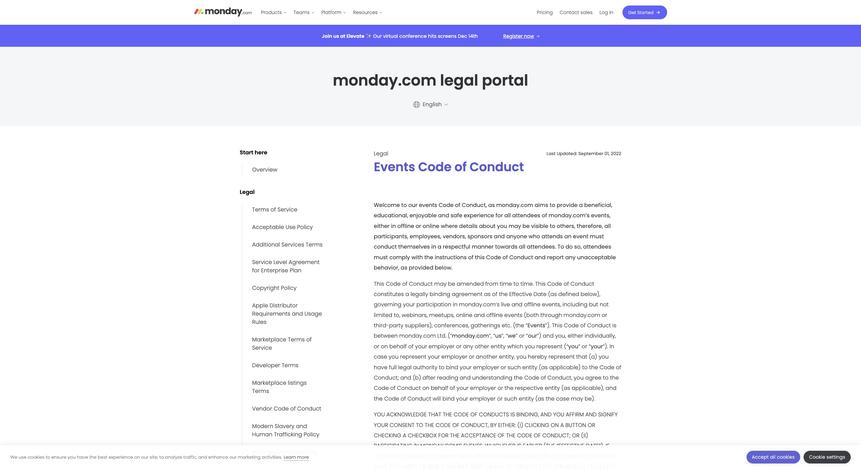 Task type: locate. For each thing, give the bounding box(es) containing it.
1 horizontal spatial for
[[496, 212, 503, 220]]

the right agree
[[610, 374, 619, 382]]

any
[[566, 253, 576, 261], [463, 343, 474, 350]]

monday.com legal portal main content
[[0, 47, 862, 469]]

to right the time
[[514, 280, 519, 288]]

case up affirm
[[556, 395, 570, 403]]

if
[[606, 442, 610, 450]]

sales
[[581, 9, 593, 16]]

code up (as
[[535, 453, 550, 460]]

may
[[509, 222, 521, 230], [435, 280, 447, 288], [571, 395, 584, 403]]

or down enjoyable
[[416, 222, 421, 230]]

any left other
[[463, 343, 474, 350]]

" right (the at the bottom of the page
[[526, 322, 528, 330]]

to up 'reading'
[[439, 363, 445, 371]]

you " or " your
[[569, 343, 603, 350]]

1 horizontal spatial ").
[[603, 343, 608, 350]]

0 horizontal spatial have
[[77, 454, 88, 460]]

get
[[629, 9, 637, 16]]

2 horizontal spatial a
[[579, 201, 583, 209]]

more
[[297, 454, 309, 460]]

is
[[511, 411, 515, 419], [517, 442, 522, 450]]

0 horizontal spatial do
[[387, 453, 395, 460]]

0 vertical spatial a
[[561, 421, 564, 429]]

as
[[489, 201, 495, 209], [401, 264, 408, 272], [484, 290, 491, 298]]

0 horizontal spatial ",
[[489, 332, 492, 340]]

marketplace inside marketplace listings terms
[[252, 379, 287, 387]]

terms
[[252, 206, 269, 213], [306, 241, 323, 249], [288, 336, 305, 343], [282, 361, 299, 369], [252, 387, 269, 395]]

events for events
[[528, 322, 546, 330]]

offline up the 'participants,'
[[398, 222, 414, 230]]

register now link
[[504, 33, 540, 40]]

1 horizontal spatial ",
[[502, 332, 505, 340]]

list
[[258, 0, 386, 25]]

1 vertical spatial marketplace
[[252, 379, 287, 387]]

start here
[[240, 149, 267, 157]]

anyone
[[507, 233, 527, 240]]

conduct, inside welcome to our events code of conduct, as monday.com aims to provide a beneficial, educational, enjoyable and safe experience for all attendees of monday.com's events, either in offline or online
[[462, 201, 487, 209]]

events, down the beneficial,
[[591, 212, 611, 220]]

a for code
[[406, 290, 409, 298]]

is up either:
[[511, 411, 515, 419]]

monday.com's inside welcome to our events code of conduct, as monday.com aims to provide a beneficial, educational, enjoyable and safe experience for all attendees of monday.com's events, either in offline or online
[[549, 212, 590, 220]]

cookies for all
[[777, 454, 795, 461]]

and down be).
[[586, 411, 597, 419]]

code down (i)
[[517, 432, 533, 440]]

entity right respective
[[545, 384, 560, 392]]

1 horizontal spatial legal
[[440, 70, 479, 91]]

either up you " or " your
[[568, 332, 584, 340]]

(" inside ") and you, either individually, or on behalf of your employer or any other entity which you represent ("
[[564, 343, 569, 350]]

0 horizontal spatial ").
[[546, 322, 551, 330]]

0 horizontal spatial events
[[419, 201, 437, 209]]

must down the therefore,
[[590, 233, 604, 240]]

with,
[[459, 453, 473, 460]]

conduct, down applicable)
[[548, 374, 573, 382]]

you up applicable),
[[574, 374, 584, 382]]

cookies
[[28, 454, 44, 460], [777, 454, 795, 461]]

and up trafficking
[[296, 422, 307, 430]]

1 vertical spatial events
[[505, 311, 523, 319]]

your inside ") and you, either individually, or on behalf of your employer or any other entity which you represent ("
[[415, 343, 427, 350]]

full
[[389, 363, 397, 371]]

1 horizontal spatial legal
[[374, 150, 389, 158]]

1 vertical spatial be
[[448, 280, 456, 288]]

code
[[454, 411, 469, 419], [436, 421, 451, 429], [517, 432, 533, 440], [535, 453, 550, 460]]

1 horizontal spatial attendees
[[584, 243, 612, 251]]

or down not
[[602, 311, 608, 319]]

0 vertical spatial case
[[374, 353, 387, 361]]

2 vertical spatial service
[[252, 344, 272, 352]]

" up that
[[579, 343, 581, 350]]

0 horizontal spatial may
[[435, 280, 447, 288]]

you right (a)
[[599, 353, 609, 361]]

as down the "from"
[[484, 290, 491, 298]]

monday.com reporting hotline link
[[241, 447, 328, 466]]

2022
[[611, 150, 622, 157]]

all
[[505, 212, 511, 220], [605, 222, 611, 230], [519, 243, 526, 251], [771, 454, 776, 461]]

for left enterprise
[[252, 266, 260, 274]]

the inside therefore, all participants, employees, vendors, sponsors and anyone who attends an event must conduct themselves in a respectful manner towards all attendees. to do so, attendees must comply with the instructions of this code of conduct and report any unacceptable behavior, as provided below.
[[425, 253, 434, 261]]

1 horizontal spatial a
[[561, 421, 564, 429]]

2 vertical spatial a
[[406, 290, 409, 298]]

you
[[374, 411, 385, 419], [554, 411, 565, 419], [374, 453, 385, 460]]

represent down ")
[[537, 343, 563, 350]]

amended
[[457, 280, 484, 288]]

1 horizontal spatial have
[[374, 363, 388, 371]]

and down effective
[[512, 301, 523, 309]]

monday.com inside this code of conduct may be amended from time to time. this code of conduct constitutes a legally binding agreement as of the effective date (as defined below), governing your participation in monday.com's live and offline events, including but not limited to, webinars, meetups, online and offline events (both through monday.com or third-party suppliers), conferences, gatherings etc. (the "
[[564, 311, 601, 319]]

agree
[[409, 453, 426, 460]]

live
[[501, 301, 510, 309]]

to right agree
[[603, 374, 609, 382]]

monday.com's down agreement
[[459, 301, 500, 309]]

2 vertical spatial offline
[[487, 311, 503, 319]]

conduct, up safe
[[462, 201, 487, 209]]

bind up 'reading'
[[446, 363, 458, 371]]

online inside this code of conduct may be amended from time to time. this code of conduct constitutes a legally binding agreement as of the effective date (as defined below), governing your participation in monday.com's live and offline events, including but not limited to, webinars, meetups, online and offline events (both through monday.com or third-party suppliers), conferences, gatherings etc. (the "
[[456, 311, 473, 319]]

attendees up visible
[[513, 212, 541, 220]]

in
[[610, 343, 615, 350]]

apple distributor requirements and usage rules
[[252, 302, 322, 326]]

the down the conduct;
[[374, 395, 383, 403]]

aims
[[535, 201, 549, 209]]

policy up reporting
[[304, 431, 320, 438]]

on inside "). in case you represent your employer or another entity, you hereby represent that (a) you have full legal authority to bind your employer or such entity (as applicable) to the code of conduct; and (b) after reading and understanding the code of conduct, you agree to the code of conduct on behalf of your employer or the respective entity (as applicable), and the code of conduct will bind your employer or such entity (as the case may be).
[[423, 384, 430, 392]]

0 horizontal spatial a
[[406, 290, 409, 298]]

1 vertical spatial legal
[[399, 363, 412, 371]]

entity,
[[499, 353, 515, 361]]

conduct inside "). this code of conduct is between monday.com ltd. ("
[[588, 322, 611, 330]]

0 horizontal spatial us
[[334, 33, 339, 39]]

(" right ltd.
[[448, 332, 452, 340]]

1 horizontal spatial us
[[495, 332, 502, 340]]

service level agreement for enterprise plan link
[[241, 257, 328, 276]]

this up you,
[[552, 322, 563, 330]]

(ii)
[[582, 432, 589, 440]]

1 vertical spatial have
[[77, 454, 88, 460]]

1 horizontal spatial monday.com's
[[549, 212, 590, 220]]

1 vertical spatial as
[[401, 264, 408, 272]]

have inside dialog
[[77, 454, 88, 460]]

vendor code of conduct
[[252, 405, 323, 413]]

in up the 'participants,'
[[391, 222, 396, 230]]

1 horizontal spatial may
[[509, 222, 521, 230]]

on inside ") and you, either individually, or on behalf of your employer or any other entity which you represent ("
[[381, 343, 388, 350]]

you up hereby
[[525, 343, 535, 350]]

vendor
[[252, 405, 272, 413]]

date
[[534, 290, 547, 298]]

list containing products
[[258, 0, 386, 25]]

may inside this code of conduct may be amended from time to time. this code of conduct constitutes a legally binding agreement as of the effective date (as defined below), governing your participation in monday.com's live and offline events, including but not limited to, webinars, meetups, online and offline events (both through monday.com or third-party suppliers), conferences, gatherings etc. (the "
[[435, 280, 447, 288]]

or
[[416, 222, 421, 230], [602, 311, 608, 319], [519, 332, 525, 340], [374, 343, 380, 350], [456, 343, 462, 350], [582, 343, 588, 350], [469, 353, 475, 361], [501, 363, 506, 371], [498, 384, 503, 392], [497, 395, 503, 403]]

on down after
[[423, 384, 430, 392]]

in inside welcome to our events code of conduct, as monday.com aims to provide a beneficial, educational, enjoyable and safe experience for all attendees of monday.com's events, either in offline or online
[[391, 222, 396, 230]]

0 horizontal spatial events
[[374, 158, 415, 176]]

marketplace
[[252, 336, 287, 343], [252, 379, 287, 387]]

on down between
[[381, 343, 388, 350]]

english
[[423, 100, 442, 108]]

0 horizontal spatial not
[[396, 453, 407, 460]]

updated:
[[557, 150, 578, 157]]

be inside this code of conduct may be amended from time to time. this code of conduct constitutes a legally binding agreement as of the effective date (as defined below), governing your participation in monday.com's live and offline events, including but not limited to, webinars, meetups, online and offline events (both through monday.com or third-party suppliers), conferences, gatherings etc. (the "
[[448, 280, 456, 288]]

1 vertical spatial any
[[463, 343, 474, 350]]

this code of conduct may be amended from time to time. this code of conduct constitutes a legally binding agreement as of the effective date (as defined below), governing your participation in monday.com's live and offline events, including but not limited to, webinars, meetups, online and offline events (both through monday.com or third-party suppliers), conferences, gatherings etc. (the "
[[374, 280, 609, 330]]

a inside welcome to our events code of conduct, as monday.com aims to provide a beneficial, educational, enjoyable and safe experience for all attendees of monday.com's events, either in offline or online
[[579, 201, 583, 209]]

by
[[491, 421, 497, 429]]

for inside welcome to our events code of conduct, as monday.com aims to provide a beneficial, educational, enjoyable and safe experience for all attendees of monday.com's events, either in offline or online
[[496, 212, 503, 220]]

employer up conducts
[[470, 395, 496, 403]]

2 horizontal spatial offline
[[524, 301, 541, 309]]

events inside this code of conduct may be amended from time to time. this code of conduct constitutes a legally binding agreement as of the effective date (as defined below), governing your participation in monday.com's live and offline events, including but not limited to, webinars, meetups, online and offline events (both through monday.com or third-party suppliers), conferences, gatherings etc. (the "
[[505, 311, 523, 319]]

code inside welcome to our events code of conduct, as monday.com aims to provide a beneficial, educational, enjoyable and safe experience for all attendees of monday.com's events, either in offline or online
[[439, 201, 454, 209]]

you inside ") and you, either individually, or on behalf of your employer or any other entity which you represent ("
[[525, 343, 535, 350]]

1 horizontal spatial any
[[566, 253, 576, 261]]

must
[[590, 233, 604, 240], [374, 253, 388, 261]]

us inside the monday.com legal portal main content
[[495, 332, 502, 340]]

monday.com inside monday.com reporting hotline
[[252, 448, 289, 456]]

0 vertical spatial your
[[374, 421, 388, 429]]

conduct, inside "). in case you represent your employer or another entity, you hereby represent that (a) you have full legal authority to bind your employer or such entity (as applicable) to the code of conduct; and (b) after reading and understanding the code of conduct, you agree to the code of conduct on behalf of your employer or the respective entity (as applicable), and the code of conduct will bind your employer or such entity (as the case may be).
[[548, 374, 573, 382]]

0 vertical spatial may
[[509, 222, 521, 230]]

offline inside welcome to our events code of conduct, as monday.com aims to provide a beneficial, educational, enjoyable and safe experience for all attendees of monday.com's events, either in offline or online
[[398, 222, 414, 230]]

0 vertical spatial to
[[416, 421, 424, 429]]

0 horizontal spatial online
[[423, 222, 440, 230]]

(as inside this code of conduct may be amended from time to time. this code of conduct constitutes a legally binding agreement as of the effective date (as defined below), governing your participation in monday.com's live and offline events, including but not limited to, webinars, meetups, online and offline events (both through monday.com or third-party suppliers), conferences, gatherings etc. (the "
[[548, 290, 557, 298]]

1 horizontal spatial cookies
[[777, 454, 795, 461]]

experience inside welcome to our events code of conduct, as monday.com aims to provide a beneficial, educational, enjoyable and safe experience for all attendees of monday.com's events, either in offline or online
[[464, 212, 494, 220]]

0 vertical spatial have
[[374, 363, 388, 371]]

events for events code of conduct
[[374, 158, 415, 176]]

1 horizontal spatial be
[[523, 222, 530, 230]]

to up educational,
[[402, 201, 407, 209]]

0 vertical spatial ("
[[448, 332, 452, 340]]

0 vertical spatial for
[[496, 212, 503, 220]]

1 vertical spatial events,
[[542, 301, 561, 309]]

case
[[374, 353, 387, 361], [556, 395, 570, 403]]

employees,
[[410, 233, 442, 240]]

attendees
[[513, 212, 541, 220], [584, 243, 612, 251]]

0 horizontal spatial attendees
[[513, 212, 541, 220]]

0 vertical spatial attendees
[[513, 212, 541, 220]]

1 vertical spatial ("
[[564, 343, 569, 350]]

represent
[[537, 343, 563, 350], [400, 353, 427, 361], [549, 353, 575, 361]]

2 do from the left
[[598, 453, 606, 460]]

have left best
[[77, 454, 88, 460]]

a inside therefore, all participants, employees, vendors, sponsors and anyone who attends an event must conduct themselves in a respectful manner towards all attendees. to do so, attendees must comply with the instructions of this code of conduct and report any unacceptable behavior, as provided below.
[[438, 243, 442, 251]]

events code of conduct
[[374, 158, 524, 176]]

analyze
[[165, 454, 182, 460]]

2 horizontal spatial on
[[423, 384, 430, 392]]

code
[[418, 158, 452, 176], [439, 201, 454, 209], [486, 253, 501, 261], [386, 280, 401, 288], [548, 280, 562, 288], [564, 322, 579, 330], [600, 363, 615, 371], [525, 374, 540, 382], [374, 384, 389, 392], [384, 395, 399, 403], [274, 405, 289, 413]]

all up where details about you may be visible to others,
[[505, 212, 511, 220]]

terms up listings
[[282, 361, 299, 369]]

cookie settings
[[810, 454, 846, 461]]

monday.com ", " us ", " we " or " our
[[452, 332, 537, 340]]

marketplace inside marketplace terms of service
[[252, 336, 287, 343]]

marketplace for marketplace listings terms
[[252, 379, 287, 387]]

products link
[[258, 7, 290, 18]]

us left at
[[334, 33, 339, 39]]

2 horizontal spatial and
[[586, 411, 597, 419]]

overview
[[252, 166, 278, 174]]

0 vertical spatial events,
[[591, 212, 611, 220]]

0 vertical spatial monday.com's
[[549, 212, 590, 220]]

1 horizontal spatial behalf
[[431, 384, 449, 392]]

binding
[[430, 290, 451, 298]]

be for visible
[[523, 222, 530, 230]]

join us at elevate ✨ our virtual conference hits screens dec 14th
[[322, 33, 478, 39]]

the right that
[[443, 411, 452, 419]]

1 horizontal spatial offline
[[487, 311, 503, 319]]

1 horizontal spatial events
[[505, 311, 523, 319]]

0 vertical spatial conduct,
[[462, 201, 487, 209]]

have
[[374, 463, 388, 469]]

1 horizontal spatial this
[[536, 280, 546, 288]]

1 vertical spatial attendees
[[584, 243, 612, 251]]

1 horizontal spatial events
[[528, 322, 546, 330]]

legal inside "). in case you represent your employer or another entity, you hereby represent that (a) you have full legal authority to bind your employer or such entity (as applicable) to the code of conduct; and (b) after reading and understanding the code of conduct, you agree to the code of conduct on behalf of your employer or the respective entity (as applicable), and the code of conduct will bind your employer or such entity (as the case may be).
[[399, 363, 412, 371]]

all down anyone at the right of the page
[[519, 243, 526, 251]]

applicable)
[[550, 363, 581, 371]]

1 horizontal spatial events,
[[591, 212, 611, 220]]

1 do from the left
[[387, 453, 395, 460]]

either inside ") and you, either individually, or on behalf of your employer or any other entity which you represent ("
[[568, 332, 584, 340]]

or down between
[[374, 343, 380, 350]]

a inside this code of conduct may be amended from time to time. this code of conduct constitutes a legally binding agreement as of the effective date (as defined below), governing your participation in monday.com's live and offline events, including but not limited to, webinars, meetups, online and offline events (both through monday.com or third-party suppliers), conferences, gatherings etc. (the "
[[406, 290, 409, 298]]

where
[[441, 222, 458, 230]]

marketing
[[238, 454, 261, 460]]

your down comply
[[442, 463, 456, 469]]

as down comply
[[401, 264, 408, 272]]

your
[[403, 301, 415, 309], [415, 343, 427, 350], [591, 343, 603, 350], [428, 353, 440, 361], [460, 363, 472, 371], [457, 384, 469, 392], [456, 395, 468, 403]]

terms up agreement
[[306, 241, 323, 249]]

terms inside marketplace terms of service
[[288, 336, 305, 343]]

to inside this code of conduct may be amended from time to time. this code of conduct constitutes a legally binding agreement as of the effective date (as defined below), governing your participation in monday.com's live and offline events, including but not limited to, webinars, meetups, online and offline events (both through monday.com or third-party suppliers), conferences, gatherings etc. (the "
[[514, 280, 519, 288]]

in inside this code of conduct may be amended from time to time. this code of conduct constitutes a legally binding agreement as of the effective date (as defined below), governing your participation in monday.com's live and offline events, including but not limited to, webinars, meetups, online and offline events (both through monday.com or third-party suppliers), conferences, gatherings etc. (the "
[[453, 301, 458, 309]]

marketplace down 'rules'
[[252, 336, 287, 343]]

0 horizontal spatial on
[[134, 454, 140, 460]]

or up conducts
[[497, 395, 503, 403]]

join
[[322, 33, 332, 39]]

be up who on the right of the page
[[523, 222, 530, 230]]

marketplace for marketplace terms of service
[[252, 336, 287, 343]]

our right enhance
[[229, 454, 237, 460]]

or down "understanding"
[[498, 384, 503, 392]]

as up about
[[489, 201, 495, 209]]

a
[[579, 201, 583, 209], [438, 243, 442, 251], [406, 290, 409, 298]]

entity down respective
[[519, 395, 534, 403]]

limited
[[374, 311, 393, 319]]

and right applicable),
[[606, 384, 617, 392]]

1 vertical spatial policy
[[281, 284, 297, 292]]

this inside "). this code of conduct is between monday.com ltd. ("
[[552, 322, 563, 330]]

dialog containing we use cookies to ensure you have the best experience on our site, to analyze traffic, and enhance our marketing activities.
[[0, 445, 862, 469]]

the right with
[[425, 253, 434, 261]]

1 vertical spatial is
[[517, 442, 522, 450]]

1 vertical spatial us
[[495, 332, 502, 340]]

unacceptable
[[577, 253, 616, 261]]

1 vertical spatial for
[[252, 266, 260, 274]]

and
[[438, 212, 449, 220], [494, 233, 505, 240], [535, 253, 546, 261], [512, 301, 523, 309], [292, 310, 303, 318], [474, 311, 485, 319], [543, 332, 554, 340], [401, 374, 412, 382], [460, 374, 471, 382], [606, 384, 617, 392], [296, 422, 307, 430], [198, 454, 207, 460]]

to up the bind
[[427, 453, 434, 460]]

case down between
[[374, 353, 387, 361]]

0 vertical spatial events
[[419, 201, 437, 209]]

online
[[423, 222, 440, 230], [456, 311, 473, 319]]

employer down ltd.
[[429, 343, 455, 350]]

"). inside "). in case you represent your employer or another entity, you hereby represent that (a) you have full legal authority to bind your employer or such entity (as applicable) to the code of conduct; and (b) after reading and understanding the code of conduct, you agree to the code of conduct on behalf of your employer or the respective entity (as applicable), and the code of conduct will bind your employer or such entity (as the case may be).
[[603, 343, 608, 350]]

2 marketplace from the top
[[252, 379, 287, 387]]

1 vertical spatial your
[[442, 463, 456, 469]]

behalf inside "). in case you represent your employer or another entity, you hereby represent that (a) you have full legal authority to bind your employer or such entity (as applicable) to the code of conduct; and (b) after reading and understanding the code of conduct, you agree to the code of conduct on behalf of your employer or the respective entity (as applicable), and the code of conduct will bind your employer or such entity (as the case may be).
[[431, 384, 449, 392]]

service level agreement for enterprise plan
[[252, 258, 320, 274]]

2 horizontal spatial may
[[571, 395, 584, 403]]

dialog
[[0, 445, 862, 469]]

1 vertical spatial experience
[[109, 454, 133, 460]]

0 horizontal spatial either
[[374, 222, 390, 230]]

1 vertical spatial a
[[403, 432, 407, 440]]

reading
[[437, 374, 459, 382]]

you
[[497, 222, 507, 230], [525, 343, 535, 350], [569, 343, 579, 350], [389, 353, 399, 361], [517, 353, 527, 361], [599, 353, 609, 361], [574, 374, 584, 382], [68, 454, 76, 460]]

cookies inside button
[[777, 454, 795, 461]]

events, up the through
[[542, 301, 561, 309]]

code up the conduct,
[[454, 411, 469, 419]]

and left usage
[[292, 310, 303, 318]]

and right traffic,
[[198, 454, 207, 460]]

behalf inside ") and you, either individually, or on behalf of your employer or any other entity which you represent ("
[[390, 343, 407, 350]]

employer inside ") and you, either individually, or on behalf of your employer or any other entity which you represent ("
[[429, 343, 455, 350]]

2 horizontal spatial this
[[552, 322, 563, 330]]

1 vertical spatial either
[[568, 332, 584, 340]]

us left the we
[[495, 332, 502, 340]]

attendees inside therefore, all participants, employees, vendors, sponsors and anyone who attends an event must conduct themselves in a respectful manner towards all attendees. to do so, attendees must comply with the instructions of this code of conduct and report any unacceptable behavior, as provided below.
[[584, 243, 612, 251]]

1 vertical spatial may
[[435, 280, 447, 288]]

marketplace terms of service link
[[241, 335, 328, 353]]

"). for in
[[603, 343, 608, 350]]

be up the binding
[[448, 280, 456, 288]]

0 horizontal spatial this
[[374, 280, 384, 288]]

"). left in
[[603, 343, 608, 350]]

2 vertical spatial policy
[[304, 431, 320, 438]]

2 vertical spatial as
[[484, 290, 491, 298]]

with
[[412, 253, 423, 261]]

").
[[546, 322, 551, 330], [603, 343, 608, 350]]

0 vertical spatial offline
[[398, 222, 414, 230]]

and right 'reading'
[[460, 374, 471, 382]]

not down if in the right bottom of the page
[[608, 453, 619, 460]]

vendors,
[[443, 233, 466, 240]]

either
[[374, 222, 390, 230], [568, 332, 584, 340]]

"). inside "). this code of conduct is between monday.com ltd. ("
[[546, 322, 551, 330]]

0 horizontal spatial cookies
[[28, 454, 44, 460]]

marketplace down developer terms link
[[252, 379, 287, 387]]

0 vertical spatial ").
[[546, 322, 551, 330]]

governing
[[374, 301, 402, 309]]

1 horizontal spatial conduct,
[[548, 374, 573, 382]]

service inside service level agreement for enterprise plan
[[252, 258, 272, 266]]

experience right best
[[109, 454, 133, 460]]

0 vertical spatial behalf
[[390, 343, 407, 350]]

0 vertical spatial is
[[511, 411, 515, 419]]

entity inside ") and you, either individually, or on behalf of your employer or any other entity which you represent ("
[[491, 343, 506, 350]]

of inside marketplace terms of service
[[307, 336, 312, 343]]

service inside marketplace terms of service
[[252, 344, 272, 352]]

apple
[[252, 302, 268, 309]]

offline up gatherings
[[487, 311, 503, 319]]

or down conferences,
[[456, 343, 462, 350]]

code inside therefore, all participants, employees, vendors, sponsors and anyone who attends an event must conduct themselves in a respectful manner towards all attendees. to do so, attendees must comply with the instructions of this code of conduct and report any unacceptable behavior, as provided below.
[[486, 253, 501, 261]]

individually,
[[585, 332, 616, 340]]

on inside dialog
[[134, 454, 140, 460]]

hereby
[[528, 353, 547, 361]]

have up the conduct;
[[374, 363, 388, 371]]

monday.com's down provide
[[549, 212, 590, 220]]

themselves
[[399, 243, 430, 251]]

bind right will
[[443, 395, 455, 403]]

all right the therefore,
[[605, 222, 611, 230]]

0 horizontal spatial offline
[[398, 222, 414, 230]]

0 horizontal spatial conduct,
[[462, 201, 487, 209]]

for inside service level agreement for enterprise plan
[[252, 266, 260, 274]]

may inside "). in case you represent your employer or another entity, you hereby represent that (a) you have full legal authority to bind your employer or such entity (as applicable) to the code of conduct; and (b) after reading and understanding the code of conduct, you agree to the code of conduct on behalf of your employer or the respective entity (as applicable), and the code of conduct will bind your employer or such entity (as the case may be).
[[571, 395, 584, 403]]

legally
[[411, 290, 428, 298]]

or up that
[[582, 343, 588, 350]]

events
[[374, 158, 415, 176], [528, 322, 546, 330]]

1 marketplace from the top
[[252, 336, 287, 343]]

or left the (ii)
[[572, 432, 580, 440]]

1 horizontal spatial experience
[[464, 212, 494, 220]]

1 horizontal spatial on
[[381, 343, 388, 350]]

1 horizontal spatial ("
[[564, 343, 569, 350]]

or
[[588, 421, 596, 429], [572, 432, 580, 440], [589, 453, 596, 460], [485, 463, 493, 469]]

this up "date"
[[536, 280, 546, 288]]

attends
[[542, 233, 563, 240]]



Task type: describe. For each thing, give the bounding box(es) containing it.
resources
[[353, 9, 378, 16]]

webinars,
[[402, 311, 428, 319]]

the right by,
[[524, 453, 534, 460]]

"). this code of conduct is between monday.com ltd. ("
[[374, 322, 617, 340]]

monday.com inside "). this code of conduct is between monday.com ltd. ("
[[399, 332, 436, 340]]

an
[[565, 233, 572, 240]]

you up checking at the bottom left of the page
[[374, 411, 385, 419]]

1 vertical spatial legal
[[240, 188, 255, 196]]

through
[[541, 311, 562, 319]]

you up that
[[569, 343, 579, 350]]

you right about
[[497, 222, 507, 230]]

event
[[573, 233, 589, 240]]

" up (a)
[[589, 343, 591, 350]]

last
[[547, 150, 556, 157]]

cookie settings button
[[804, 451, 851, 464]]

(" inside "). this code of conduct is between monday.com ltd. ("
[[448, 332, 452, 340]]

and down attendees.
[[535, 253, 546, 261]]

0 vertical spatial bind
[[446, 363, 458, 371]]

or down be
[[485, 463, 493, 469]]

safe
[[451, 212, 463, 220]]

as inside therefore, all participants, employees, vendors, sponsors and anyone who attends an event must conduct themselves in a respectful manner towards all attendees. to do so, attendees must comply with the instructions of this code of conduct and report any unacceptable behavior, as provided below.
[[401, 264, 408, 272]]

our
[[373, 33, 382, 39]]

" down etc. at the bottom right of the page
[[506, 332, 508, 340]]

terms of service
[[252, 206, 298, 213]]

distributor
[[270, 302, 298, 309]]

site,
[[150, 454, 158, 460]]

acceptance
[[461, 432, 496, 440]]

code up for
[[436, 421, 451, 429]]

in right log
[[610, 9, 614, 16]]

0 vertical spatial policy
[[297, 223, 313, 231]]

you inside dialog
[[68, 454, 76, 460]]

terms inside terms of service link
[[252, 206, 269, 213]]

2 not from the left
[[608, 453, 619, 460]]

you up on
[[554, 411, 565, 419]]

be
[[487, 453, 493, 460]]

terms inside additional services terms link
[[306, 241, 323, 249]]

"). in case you represent your employer or another entity, you hereby represent that (a) you have full legal authority to bind your employer or such entity (as applicable) to the code of conduct; and (b) after reading and understanding the code of conduct, you agree to the code of conduct on behalf of your employer or the respective entity (as applicable), and the code of conduct will bind your employer or such entity (as the case may be).
[[374, 343, 622, 403]]

any inside ") and you, either individually, or on behalf of your employer or any other entity which you represent ("
[[463, 343, 474, 350]]

1 vertical spatial bind
[[443, 395, 455, 403]]

of up whichever
[[498, 432, 505, 440]]

the up respective
[[514, 374, 523, 382]]

of down (the
[[552, 453, 559, 460]]

a for all
[[438, 243, 442, 251]]

any inside therefore, all participants, employees, vendors, sponsors and anyone who attends an event must conduct themselves in a respectful manner towards all attendees. to do so, attendees must comply with the instructions of this code of conduct and report any unacceptable behavior, as provided below.
[[566, 253, 576, 261]]

constitutes
[[374, 290, 404, 298]]

and inside welcome to our events code of conduct, as monday.com aims to provide a beneficial, educational, enjoyable and safe experience for all attendees of monday.com's events, either in offline or online
[[438, 212, 449, 220]]

be).
[[585, 395, 596, 403]]

of down clicking
[[534, 432, 541, 440]]

employer down "understanding"
[[470, 384, 496, 392]]

party
[[389, 322, 404, 330]]

or inside welcome to our events code of conduct, as monday.com aims to provide a beneficial, educational, enjoyable and safe experience for all attendees of monday.com's events, either in offline or online
[[416, 222, 421, 230]]

monday.com reporting hotline
[[252, 448, 318, 464]]

conduct,
[[461, 421, 489, 429]]

agreement
[[452, 290, 483, 298]]

1 vertical spatial such
[[504, 395, 518, 403]]

may for you
[[509, 222, 521, 230]]

represent inside ") and you, either individually, or on behalf of your employer or any other entity which you represent ("
[[537, 343, 563, 350]]

plan
[[290, 266, 302, 274]]

do
[[566, 243, 573, 251]]

additional services terms link
[[241, 240, 326, 250]]

and up towards
[[494, 233, 505, 240]]

enterprise
[[261, 266, 288, 274]]

acknowledge
[[387, 411, 427, 419]]

" down gatherings
[[494, 332, 495, 340]]

0 horizontal spatial and
[[475, 453, 486, 460]]

the inside this code of conduct may be amended from time to time. this code of conduct constitutes a legally binding agreement as of the effective date (as defined below), governing your participation in monday.com's live and offline events, including but not limited to, webinars, meetups, online and offline events (both through monday.com or third-party suppliers), conferences, gatherings etc. (the "
[[499, 290, 508, 298]]

employer
[[458, 463, 484, 469]]

of inside "). this code of conduct is between monday.com ltd. ("
[[581, 322, 586, 330]]

the up agree
[[590, 363, 598, 371]]

(as down respective
[[536, 395, 545, 403]]

entity down hereby
[[523, 363, 538, 371]]

code inside "). this code of conduct is between monday.com ltd. ("
[[564, 322, 579, 330]]

vendor code of conduct link
[[241, 404, 326, 414]]

date").
[[586, 442, 605, 450]]

and up gatherings
[[474, 311, 485, 319]]

all inside accept all cookies button
[[771, 454, 776, 461]]

log in link
[[597, 7, 617, 18]]

1 horizontal spatial your
[[442, 463, 456, 469]]

0 vertical spatial service
[[278, 206, 298, 213]]

after
[[423, 374, 436, 382]]

educational,
[[374, 212, 408, 220]]

1 ", from the left
[[489, 332, 492, 340]]

or down date").
[[589, 453, 596, 460]]

events, inside welcome to our events code of conduct, as monday.com aims to provide a beneficial, educational, enjoyable and safe experience for all attendees of monday.com's events, either in offline or online
[[591, 212, 611, 220]]

policy inside modern slavery and human trafficking policy
[[304, 431, 320, 438]]

applicable),
[[572, 384, 605, 392]]

the down that
[[425, 421, 434, 429]]

1 horizontal spatial must
[[590, 233, 604, 240]]

agree
[[586, 374, 602, 382]]

september
[[579, 150, 604, 157]]

"). for this
[[546, 322, 551, 330]]

effective
[[510, 290, 532, 298]]

pricing link
[[534, 7, 557, 18]]

any
[[495, 463, 505, 469]]

elevate
[[347, 33, 365, 39]]

marketplace listings terms
[[252, 379, 307, 395]]

gatherings
[[471, 322, 501, 330]]

monday.com logo image
[[194, 4, 252, 19]]

all inside welcome to our events code of conduct, as monday.com aims to provide a beneficial, educational, enjoyable and safe experience for all attendees of monday.com's events, either in offline or online
[[505, 212, 511, 220]]

0 horizontal spatial is
[[511, 411, 515, 419]]

below),
[[581, 290, 601, 298]]

0 vertical spatial legal
[[374, 150, 389, 158]]

0 vertical spatial such
[[508, 363, 521, 371]]

developer terms link
[[241, 360, 302, 371]]

of left the conduct,
[[453, 421, 460, 429]]

cookie
[[810, 454, 826, 461]]

1 vertical spatial to
[[427, 453, 434, 460]]

not
[[600, 301, 609, 309]]

and inside ") and you, either individually, or on behalf of your employer or any other entity which you represent ("
[[543, 332, 554, 340]]

our left site,
[[141, 454, 149, 460]]

0 horizontal spatial must
[[374, 253, 388, 261]]

provided
[[409, 264, 434, 272]]

1 vertical spatial case
[[556, 395, 570, 403]]

to right site,
[[159, 454, 164, 460]]

or down entity, on the bottom of the page
[[501, 363, 506, 371]]

the right for
[[450, 432, 460, 440]]

consent
[[390, 421, 415, 429]]

modern slavery and human trafficking policy
[[252, 422, 320, 438]]

our right the we
[[528, 332, 537, 340]]

third-
[[374, 322, 389, 330]]

developer terms
[[252, 361, 299, 369]]

learn more link
[[284, 454, 309, 461]]

of inside ") and you, either individually, or on behalf of your employer or any other entity which you represent ("
[[409, 343, 414, 350]]

the inside dialog
[[89, 454, 97, 460]]

hotline
[[252, 456, 271, 464]]

conduct inside therefore, all participants, employees, vendors, sponsors and anyone who attends an event must conduct themselves in a respectful manner towards all attendees. to do so, attendees must comply with the instructions of this code of conduct and report any unacceptable behavior, as provided below.
[[510, 253, 534, 261]]

contact
[[560, 9, 580, 16]]

modern
[[252, 422, 273, 430]]

events, inside this code of conduct may be amended from time to time. this code of conduct constitutes a legally binding agreement as of the effective date (as defined below), governing your participation in monday.com's live and offline events, including but not limited to, webinars, meetups, online and offline events (both through monday.com or third-party suppliers), conferences, gatherings etc. (the "
[[542, 301, 561, 309]]

listings
[[288, 379, 307, 387]]

who
[[529, 233, 540, 240]]

participants,
[[374, 233, 409, 240]]

use
[[19, 454, 26, 460]]

online inside welcome to our events code of conduct, as monday.com aims to provide a beneficial, educational, enjoyable and safe experience for all attendees of monday.com's events, either in offline or online
[[423, 222, 440, 230]]

and inside apple distributor requirements and usage rules
[[292, 310, 303, 318]]

virtual
[[383, 33, 398, 39]]

"effective
[[557, 442, 585, 450]]

you up full
[[389, 353, 399, 361]]

to left ensure on the bottom left of page
[[46, 454, 50, 460]]

suppliers),
[[405, 322, 433, 330]]

authority
[[389, 463, 418, 469]]

to down that
[[583, 363, 588, 371]]

to,
[[394, 311, 401, 319]]

or left another
[[469, 353, 475, 361]]

others,
[[557, 222, 576, 230]]

and inside dialog
[[198, 454, 207, 460]]

events inside welcome to our events code of conduct, as monday.com aims to provide a beneficial, educational, enjoyable and safe experience for all attendees of monday.com's events, either in offline or online
[[419, 201, 437, 209]]

either inside welcome to our events code of conduct, as monday.com aims to provide a beneficial, educational, enjoyable and safe experience for all attendees of monday.com's events, either in offline or online
[[374, 222, 390, 230]]

1 horizontal spatial and
[[541, 411, 552, 419]]

services
[[282, 241, 304, 249]]

01,
[[605, 150, 610, 157]]

monday.com's inside this code of conduct may be amended from time to time. this code of conduct constitutes a legally binding agreement as of the effective date (as defined below), governing your participation in monday.com's live and offline events, including but not limited to, webinars, meetups, online and offline events (both through monday.com or third-party suppliers), conferences, gatherings etc. (the "
[[459, 301, 500, 309]]

" inside this code of conduct may be amended from time to time. this code of conduct constitutes a legally binding agreement as of the effective date (as defined below), governing your participation in monday.com's live and offline events, including but not limited to, webinars, meetups, online and offline events (both through monday.com or third-party suppliers), conferences, gatherings etc. (the "
[[526, 322, 528, 330]]

1 not from the left
[[396, 453, 407, 460]]

cookies for use
[[28, 454, 44, 460]]

experience inside dialog
[[109, 454, 133, 460]]

the down either:
[[507, 432, 516, 440]]

main element
[[258, 0, 667, 25]]

" left ")
[[526, 332, 528, 340]]

accept all cookies
[[752, 454, 795, 461]]

the up on
[[546, 395, 555, 403]]

or up the (ii)
[[588, 421, 596, 429]]

to right aims
[[550, 201, 556, 209]]

participating
[[374, 442, 413, 450]]

(as down applicable)
[[562, 384, 571, 392]]

to up 'attends' on the right of page
[[550, 222, 556, 230]]

(the
[[544, 442, 556, 450]]

0 vertical spatial us
[[334, 33, 339, 39]]

developer
[[252, 361, 280, 369]]

understanding
[[473, 374, 513, 382]]

represent up the authority
[[400, 353, 427, 361]]

represent up applicable)
[[549, 353, 575, 361]]

employer down another
[[473, 363, 499, 371]]

therefore, all participants, employees, vendors, sponsors and anyone who attends an event must conduct themselves in a respectful manner towards all attendees. to do so, attendees must comply with the instructions of this code of conduct and report any unacceptable behavior, as provided below.
[[374, 222, 616, 272]]

terms inside marketplace listings terms
[[252, 387, 269, 395]]

contact sales
[[560, 9, 593, 16]]

entity
[[525, 463, 542, 469]]

0 horizontal spatial your
[[374, 421, 388, 429]]

or right the we
[[519, 332, 525, 340]]

attendees inside welcome to our events code of conduct, as monday.com aims to provide a beneficial, educational, enjoyable and safe experience for all attendees of monday.com's events, either in offline or online
[[513, 212, 541, 220]]

our inside welcome to our events code of conduct, as monday.com aims to provide a beneficial, educational, enjoyable and safe experience for all attendees of monday.com's events, either in offline or online
[[409, 201, 418, 209]]

have inside "). in case you represent your employer or another entity, you hereby represent that (a) you have full legal authority to bind your employer or such entity (as applicable) to the code of conduct; and (b) after reading and understanding the code of conduct, you agree to the code of conduct on behalf of your employer or the respective entity (as applicable), and the code of conduct will bind your employer or such entity (as the case may be).
[[374, 363, 388, 371]]

the down "understanding"
[[505, 384, 514, 392]]

conduct;
[[543, 432, 571, 440]]

hits
[[428, 33, 437, 39]]

2 vertical spatial to
[[419, 463, 427, 469]]

welcome
[[374, 201, 400, 209]]

terms inside developer terms link
[[282, 361, 299, 369]]

0 horizontal spatial a
[[403, 432, 407, 440]]

last updated:  september 01, 2022
[[547, 150, 622, 157]]

(as down hereby
[[539, 363, 548, 371]]

2 ", from the left
[[502, 332, 505, 340]]

and left "(b)"
[[401, 374, 412, 382]]

and inside modern slavery and human trafficking policy
[[296, 422, 307, 430]]

0 vertical spatial "
[[516, 332, 518, 340]]

you down which
[[517, 353, 527, 361]]

respective
[[515, 384, 544, 392]]

acceptable
[[252, 223, 284, 231]]

teams
[[294, 9, 310, 16]]

comply
[[436, 453, 457, 460]]

(both
[[524, 311, 539, 319]]

1 vertical spatial "
[[579, 343, 581, 350]]

of up the conduct,
[[471, 411, 478, 419]]

respectful
[[443, 243, 471, 251]]

defined
[[559, 290, 580, 298]]

you,
[[556, 332, 567, 340]]

get started button
[[623, 6, 667, 19]]

may for conduct
[[435, 280, 447, 288]]

(i)
[[518, 421, 524, 429]]

as inside welcome to our events code of conduct, as monday.com aims to provide a beneficial, educational, enjoyable and safe experience for all attendees of monday.com's events, either in offline or online
[[489, 201, 495, 209]]

your inside this code of conduct may be amended from time to time. this code of conduct constitutes a legally binding agreement as of the effective date (as defined below), governing your participation in monday.com's live and offline events, including but not limited to, webinars, meetups, online and offline events (both through monday.com or third-party suppliers), conferences, gatherings etc. (the "
[[403, 301, 415, 309]]

or inside this code of conduct may be amended from time to time. this code of conduct constitutes a legally binding agreement as of the effective date (as defined below), governing your participation in monday.com's live and offline events, including but not limited to, webinars, meetups, online and offline events (both through monday.com or third-party suppliers), conferences, gatherings etc. (the "
[[602, 311, 608, 319]]

in inside therefore, all participants, employees, vendors, sponsors and anyone who attends an event must conduct themselves in a respectful manner towards all attendees. to do so, attendees must comply with the instructions of this code of conduct and report any unacceptable behavior, as provided below.
[[432, 243, 436, 251]]

get started
[[629, 9, 654, 16]]

now
[[524, 33, 534, 39]]

bind
[[428, 463, 440, 469]]

you up have
[[374, 453, 385, 460]]

be for amended
[[448, 280, 456, 288]]

employer up 'reading'
[[442, 353, 468, 361]]

as inside this code of conduct may be amended from time to time. this code of conduct constitutes a legally binding agreement as of the effective date (as defined below), governing your participation in monday.com's live and offline events, including but not limited to, webinars, meetups, online and offline events (both through monday.com or third-party suppliers), conferences, gatherings etc. (the "
[[484, 290, 491, 298]]

monday.com inside welcome to our events code of conduct, as monday.com aims to provide a beneficial, educational, enjoyable and safe experience for all attendees of monday.com's events, either in offline or online
[[497, 201, 534, 209]]



Task type: vqa. For each thing, say whether or not it's contained in the screenshot.
as inside the Therefore, All Participants, Employees, Vendors, Sponsors And Anyone Who Attends An Event Must Conduct Themselves In A Respectful Manner Towards All Attendees. To Do So, Attendees Must Comply With The Instructions Of This Code Of Conduct And Report Any Unacceptable Behavior, As Provided Below.
yes



